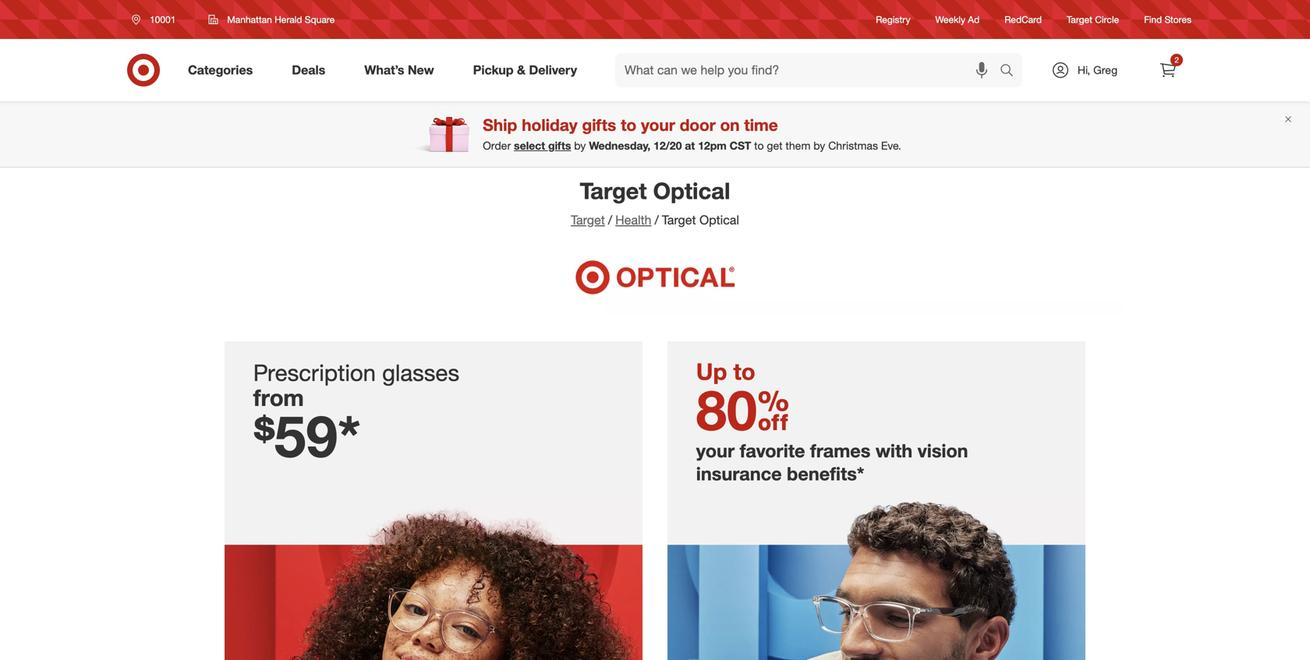 Task type: locate. For each thing, give the bounding box(es) containing it.
what's new link
[[351, 53, 454, 87]]

/
[[608, 213, 612, 228], [655, 213, 659, 228]]

to left get
[[754, 139, 764, 153]]

with
[[876, 440, 913, 462]]

target circle link
[[1067, 13, 1119, 26]]

time
[[744, 115, 778, 135]]

/ right health
[[655, 213, 659, 228]]

gifts up wednesday,
[[582, 115, 616, 135]]

to
[[621, 115, 636, 135], [754, 139, 764, 153], [733, 357, 755, 386]]

target
[[1067, 14, 1092, 25], [580, 177, 647, 205], [571, 213, 605, 228], [662, 213, 696, 228]]

stores
[[1165, 14, 1192, 25]]

1 horizontal spatial gifts
[[582, 115, 616, 135]]

0 vertical spatial gifts
[[582, 115, 616, 135]]

wednesday,
[[589, 139, 651, 153]]

0 horizontal spatial your
[[641, 115, 675, 135]]

your
[[641, 115, 675, 135], [696, 440, 735, 462]]

1 horizontal spatial by
[[814, 139, 825, 153]]

target left circle
[[1067, 14, 1092, 25]]

deals link
[[279, 53, 345, 87]]

your favorite frames with vision insurance benefits*
[[696, 440, 968, 485]]

1 by from the left
[[574, 139, 586, 153]]

cst
[[730, 139, 751, 153]]

greg
[[1093, 63, 1118, 77]]

0 horizontal spatial by
[[574, 139, 586, 153]]

1 horizontal spatial /
[[655, 213, 659, 228]]

0 vertical spatial your
[[641, 115, 675, 135]]

weekly ad
[[935, 14, 980, 25]]

health
[[615, 213, 652, 228]]

optical
[[653, 177, 730, 205], [700, 213, 739, 228]]

ad
[[968, 14, 980, 25]]

delivery
[[529, 62, 577, 78]]

to right up
[[733, 357, 755, 386]]

1 vertical spatial to
[[754, 139, 764, 153]]

door
[[680, 115, 716, 135]]

/ right target link
[[608, 213, 612, 228]]

favorite
[[740, 440, 805, 462]]

deals
[[292, 62, 325, 78]]

0 horizontal spatial /
[[608, 213, 612, 228]]

gifts
[[582, 115, 616, 135], [548, 139, 571, 153]]


[[757, 377, 789, 443]]

what's new
[[364, 62, 434, 78]]

vision
[[918, 440, 968, 462]]

eve.
[[881, 139, 901, 153]]

your up 12/20
[[641, 115, 675, 135]]

1 horizontal spatial your
[[696, 440, 735, 462]]

insurance
[[696, 463, 782, 485]]

1 vertical spatial gifts
[[548, 139, 571, 153]]

gifts down holiday
[[548, 139, 571, 153]]

on
[[720, 115, 740, 135]]

$59*
[[253, 401, 361, 471]]

10001
[[150, 14, 176, 25]]

optical down at
[[653, 177, 730, 205]]

optical down "12pm"
[[700, 213, 739, 228]]

target circle
[[1067, 14, 1119, 25]]

1 vertical spatial your
[[696, 440, 735, 462]]

0 vertical spatial to
[[621, 115, 636, 135]]

up
[[696, 357, 727, 386]]

at
[[685, 139, 695, 153]]

by right "them"
[[814, 139, 825, 153]]

your up insurance
[[696, 440, 735, 462]]

circle
[[1095, 14, 1119, 25]]

search button
[[993, 53, 1030, 90]]

ship
[[483, 115, 517, 135]]

to up wednesday,
[[621, 115, 636, 135]]

your inside your favorite frames with vision insurance benefits*
[[696, 440, 735, 462]]

2 link
[[1151, 53, 1185, 87]]

by
[[574, 139, 586, 153], [814, 139, 825, 153]]

by down holiday
[[574, 139, 586, 153]]

prescription glasses from
[[253, 359, 459, 412]]

pickup
[[473, 62, 514, 78]]

2 by from the left
[[814, 139, 825, 153]]

them
[[786, 139, 811, 153]]

pickup & delivery
[[473, 62, 577, 78]]



Task type: vqa. For each thing, say whether or not it's contained in the screenshot.
the topmost More
no



Task type: describe. For each thing, give the bounding box(es) containing it.
0 horizontal spatial gifts
[[548, 139, 571, 153]]

holiday
[[522, 115, 578, 135]]

get
[[767, 139, 783, 153]]

1 / from the left
[[608, 213, 612, 228]]

redcard link
[[1005, 13, 1042, 26]]

benefits*
[[787, 463, 864, 485]]

manhattan
[[227, 14, 272, 25]]

new
[[408, 62, 434, 78]]

categories link
[[175, 53, 272, 87]]

80 
[[696, 377, 789, 443]]

0 vertical spatial optical
[[653, 177, 730, 205]]

weekly
[[935, 14, 965, 25]]

target left health
[[571, 213, 605, 228]]

hi,
[[1078, 63, 1090, 77]]

target optical target / health / target optical
[[571, 177, 739, 228]]

find stores
[[1144, 14, 1192, 25]]

your inside ship holiday gifts to your door on time order select gifts by wednesday, 12/20 at 12pm cst to get them by christmas eve.
[[641, 115, 675, 135]]

What can we help you find? suggestions appear below search field
[[615, 53, 1004, 87]]

&
[[517, 62, 526, 78]]

pickup & delivery link
[[460, 53, 597, 87]]

find
[[1144, 14, 1162, 25]]

what's
[[364, 62, 404, 78]]

2
[[1175, 55, 1179, 65]]

10001 button
[[122, 5, 192, 34]]

square
[[305, 14, 335, 25]]

registry
[[876, 14, 911, 25]]

registry link
[[876, 13, 911, 26]]

12pm
[[698, 139, 727, 153]]

up to
[[696, 357, 755, 386]]

weekly ad link
[[935, 13, 980, 26]]

ship holiday gifts to your door on time order select gifts by wednesday, 12/20 at 12pm cst to get them by christmas eve.
[[483, 115, 901, 153]]

target link
[[571, 213, 605, 228]]

frames
[[810, 440, 871, 462]]

2 vertical spatial to
[[733, 357, 755, 386]]

target up health link
[[580, 177, 647, 205]]

target right health
[[662, 213, 696, 228]]

redcard
[[1005, 14, 1042, 25]]

categories
[[188, 62, 253, 78]]

christmas
[[828, 139, 878, 153]]

from
[[253, 384, 304, 412]]

select
[[514, 139, 545, 153]]

search
[[993, 64, 1030, 79]]

glasses
[[382, 359, 459, 387]]

1 vertical spatial optical
[[700, 213, 739, 228]]

find stores link
[[1144, 13, 1192, 26]]

herald
[[275, 14, 302, 25]]

hi, greg
[[1078, 63, 1118, 77]]

80
[[696, 377, 757, 443]]

prescription
[[253, 359, 376, 387]]

health link
[[615, 213, 652, 228]]

2 / from the left
[[655, 213, 659, 228]]

order
[[483, 139, 511, 153]]

manhattan herald square
[[227, 14, 335, 25]]

manhattan herald square button
[[198, 5, 345, 34]]

12/20
[[654, 139, 682, 153]]



